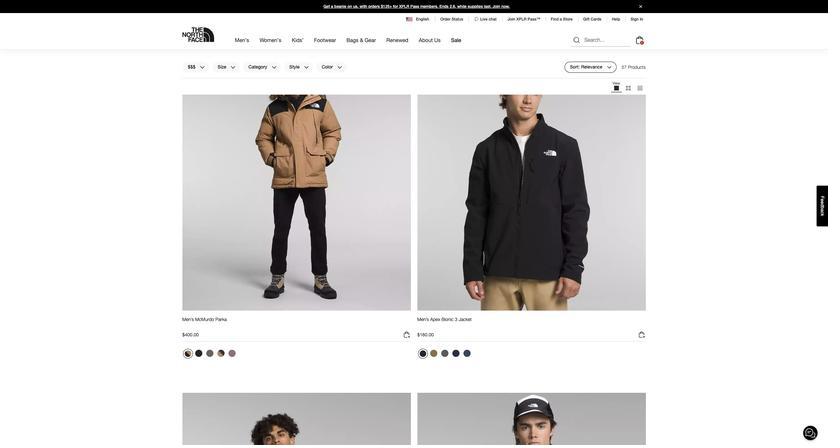 Task type: describe. For each thing, give the bounding box(es) containing it.
style button
[[284, 62, 314, 73]]

gear
[[365, 37, 376, 43]]

&
[[360, 37, 363, 43]]

a for store
[[560, 17, 562, 22]]

chat
[[489, 17, 497, 22]]

men's mcmurdo parka image
[[182, 44, 411, 312]]

view list box
[[611, 81, 646, 95]]

close image
[[637, 5, 645, 8]]

for
[[393, 4, 398, 9]]

find a store link
[[551, 17, 573, 22]]

bags & gear link
[[347, 31, 376, 49]]

beanie
[[334, 4, 347, 9]]

shady blue/summit navy image
[[430, 2, 437, 9]]

pine needle/tnf black image
[[452, 2, 460, 9]]

join xplr pass™ link
[[508, 17, 541, 22]]

relevance
[[581, 64, 603, 70]]

men's for men's mcmurdo parka
[[182, 317, 194, 322]]

tnf dark grey heather image
[[441, 350, 449, 357]]

d
[[820, 204, 826, 207]]

2 horizontal spatial tnf black image
[[441, 2, 449, 9]]

f
[[820, 196, 826, 199]]

cards
[[591, 17, 602, 22]]

about us
[[419, 37, 441, 43]]

supplies
[[468, 4, 483, 9]]

men's
[[235, 37, 249, 43]]

utility brown image
[[430, 350, 437, 357]]

a for beanie
[[331, 4, 333, 9]]

1
[[641, 41, 643, 44]]

Fawn Grey radio
[[227, 348, 237, 359]]

find
[[551, 17, 559, 22]]

$160.00
[[417, 332, 434, 338]]

Utility Brown radio
[[183, 1, 193, 11]]

order status
[[440, 17, 463, 22]]

Almond Butter/TNF Black radio
[[183, 349, 193, 359]]

sign
[[631, 17, 639, 22]]

$$$ button
[[182, 62, 210, 73]]

0 horizontal spatial tnf black radio
[[193, 348, 204, 359]]

jacket
[[459, 317, 472, 322]]

k
[[820, 214, 826, 216]]

color
[[322, 64, 333, 70]]

0 vertical spatial xplr
[[399, 4, 409, 9]]

TNF Dark Grey Heather radio
[[440, 348, 450, 359]]

apex
[[430, 317, 440, 322]]

57
[[622, 64, 627, 70]]

f e e d b a c k button
[[817, 186, 828, 227]]

style
[[290, 64, 300, 70]]

1 link
[[635, 35, 645, 45]]

view
[[613, 81, 620, 85]]

sort: relevance button
[[565, 62, 617, 73]]

category button
[[243, 62, 281, 73]]

bags & gear
[[347, 37, 376, 43]]

$400.00
[[182, 332, 199, 338]]

$400.00 button
[[182, 331, 411, 342]]

find a store
[[551, 17, 573, 22]]

join xplr pass™
[[508, 17, 541, 22]]

top seller
[[423, 50, 440, 55]]

size
[[218, 64, 226, 70]]

2 horizontal spatial tnf black radio
[[440, 0, 450, 11]]

live chat button
[[474, 16, 497, 22]]

get a beanie on us, with orders $125+ for xplr pass members. ends 2.6, while supplies last. join now.
[[324, 4, 510, 9]]

men's for men's apex bionic 3 jacket
[[417, 317, 429, 322]]

Shady Blue/Summit Navy radio
[[429, 0, 439, 11]]

get
[[324, 4, 330, 9]]

sort:
[[570, 64, 580, 70]]

renewed
[[387, 37, 409, 43]]

get a beanie on us, with orders $125+ for xplr pass members. ends 2.6, while supplies last. join now. link
[[0, 0, 828, 13]]

1 e from the top
[[820, 199, 826, 201]]

women's link
[[260, 31, 282, 49]]

Shady Blue Heather radio
[[462, 348, 472, 359]]

3
[[455, 317, 458, 322]]

members.
[[420, 4, 439, 9]]

57 products status
[[622, 62, 646, 73]]

order status link
[[440, 17, 463, 22]]



Task type: vqa. For each thing, say whether or not it's contained in the screenshot.
vectiv™ levitum futurelight™ shoes image
no



Task type: locate. For each thing, give the bounding box(es) containing it.
falcon brown image
[[206, 350, 213, 357]]

xplr left pass™ on the right top of page
[[517, 17, 527, 22]]

Search search field
[[572, 34, 630, 47]]

almond butter/tnf black image
[[185, 351, 191, 357]]

men's left apex
[[417, 317, 429, 322]]

seller
[[430, 50, 440, 55]]

on
[[348, 4, 352, 9]]

0 horizontal spatial xplr
[[399, 4, 409, 9]]

ends
[[440, 4, 449, 9]]

gift cards link
[[583, 17, 602, 22]]

us
[[434, 37, 441, 43]]

men's link
[[235, 31, 249, 49]]

the north face home page image
[[182, 27, 214, 42]]

1 horizontal spatial men's
[[417, 317, 429, 322]]

live chat
[[480, 17, 497, 22]]

orders
[[368, 4, 380, 9]]

men's inside "button"
[[182, 317, 194, 322]]

e up d
[[820, 199, 826, 201]]

Falcon Brown radio
[[205, 348, 215, 359]]

$choose color$ option group
[[417, 0, 462, 13], [182, 348, 238, 361], [417, 348, 473, 361]]

a inside button
[[820, 209, 826, 212]]

1 men's from the left
[[182, 317, 194, 322]]

shady blue heather image
[[464, 350, 471, 357]]

sale
[[451, 37, 461, 43]]

pass™
[[528, 17, 541, 22]]

about us link
[[419, 31, 441, 49]]

2.6,
[[450, 4, 456, 9]]

0 horizontal spatial a
[[331, 4, 333, 9]]

join
[[493, 4, 500, 9], [508, 17, 516, 22]]

TNF Black radio
[[440, 0, 450, 11], [193, 348, 204, 359], [418, 349, 428, 359]]

0 vertical spatial join
[[493, 4, 500, 9]]

gift cards
[[583, 17, 602, 22]]

english
[[416, 17, 429, 22]]

2 e from the top
[[820, 201, 826, 204]]

help
[[612, 17, 621, 22]]

help link
[[612, 17, 621, 22]]

in
[[640, 17, 643, 22]]

Pine Needle/TNF Black radio
[[451, 0, 461, 11]]

english link
[[406, 16, 430, 22]]

tnf black radio left utility brown radio
[[418, 349, 428, 359]]

store
[[563, 17, 573, 22]]

parka
[[215, 317, 227, 322]]

footwear
[[314, 37, 336, 43]]

summit navy image
[[452, 350, 460, 357]]

while
[[458, 4, 467, 9]]

c
[[820, 212, 826, 214]]

men's inside button
[[417, 317, 429, 322]]

a up the "k" on the right of the page
[[820, 209, 826, 212]]

a right 'get'
[[331, 4, 333, 9]]

e
[[820, 199, 826, 201], [820, 201, 826, 204]]

sign in
[[631, 17, 643, 22]]

$$$
[[188, 64, 196, 70]]

xplr right for
[[399, 4, 409, 9]]

$choose color$ option group for men's mcmurdo parka
[[182, 348, 238, 361]]

2 horizontal spatial a
[[820, 209, 826, 212]]

coal brown/almond butter monogram print image
[[217, 350, 225, 357]]

57 products
[[622, 64, 646, 70]]

kids' link
[[292, 31, 304, 49]]

bags
[[347, 37, 359, 43]]

sign in button
[[631, 17, 643, 22]]

men's apex bionic 3 jacket button
[[417, 317, 472, 329]]

top
[[423, 50, 429, 55]]

size button
[[212, 62, 240, 73]]

1 horizontal spatial tnf black radio
[[418, 349, 428, 359]]

women's
[[260, 37, 282, 43]]

renewed link
[[387, 31, 409, 49]]

boysenberry/tnf black image
[[420, 3, 426, 9]]

footwear link
[[314, 31, 336, 49]]

live
[[480, 17, 488, 22]]

0 horizontal spatial men's
[[182, 317, 194, 322]]

fawn grey image
[[228, 350, 236, 357]]

tnf black image left 2.6,
[[441, 2, 449, 9]]

tnf black image
[[441, 2, 449, 9], [195, 350, 202, 357], [420, 351, 426, 357]]

sale link
[[451, 31, 461, 49]]

join right 'last.' on the top right
[[493, 4, 500, 9]]

tnf black image left utility brown radio
[[420, 351, 426, 357]]

1 horizontal spatial tnf black image
[[420, 351, 426, 357]]

e up the 'b' on the right of page
[[820, 201, 826, 204]]

a right find
[[560, 17, 562, 22]]

Boysenberry/TNF Black radio
[[418, 1, 428, 11]]

$160.00 button
[[417, 331, 646, 342]]

men's mcmurdo parka button
[[182, 317, 227, 329]]

mcmurdo
[[195, 317, 214, 322]]

pass
[[411, 4, 419, 9]]

1 vertical spatial join
[[508, 17, 516, 22]]

1 vertical spatial a
[[560, 17, 562, 22]]

tnf black radio right almond butter/tnf black 'option'
[[193, 348, 204, 359]]

about
[[419, 37, 433, 43]]

men's up $400.00
[[182, 317, 194, 322]]

now.
[[502, 4, 510, 9]]

xplr
[[399, 4, 409, 9], [517, 17, 527, 22]]

Utility Brown radio
[[429, 348, 439, 359]]

1 vertical spatial xplr
[[517, 17, 527, 22]]

Coal Brown/Almond Butter Monogram Print radio
[[216, 348, 226, 359]]

order
[[440, 17, 451, 22]]

men's gore-tex® mountain jacket image
[[182, 392, 411, 445]]

0 horizontal spatial join
[[493, 4, 500, 9]]

1 horizontal spatial xplr
[[517, 17, 527, 22]]

men's apex bionic 3 jacket
[[417, 317, 472, 322]]

with
[[360, 4, 367, 9]]

category
[[249, 64, 267, 70]]

1 horizontal spatial join
[[508, 17, 516, 22]]

tnf black image right almond butter/tnf black 'option'
[[195, 350, 202, 357]]

last.
[[484, 4, 492, 9]]

bionic
[[442, 317, 454, 322]]

color button
[[316, 62, 347, 73]]

2 vertical spatial a
[[820, 209, 826, 212]]

f e e d b a c k
[[820, 196, 826, 216]]

status
[[452, 17, 463, 22]]

tnf black radio right shady blue/summit navy icon
[[440, 0, 450, 11]]

view button
[[611, 81, 623, 95]]

kids'
[[292, 37, 304, 43]]

sort: relevance
[[570, 64, 603, 70]]

men's
[[182, 317, 194, 322], [417, 317, 429, 322]]

men's mcmurdo parka
[[182, 317, 227, 322]]

1 horizontal spatial a
[[560, 17, 562, 22]]

Summit Navy radio
[[451, 348, 461, 359]]

gift
[[583, 17, 590, 22]]

men's apex bionic 3 jacket image
[[417, 44, 646, 312]]

products
[[628, 64, 646, 70]]

$125+
[[381, 4, 392, 9]]

join down now.
[[508, 17, 516, 22]]

0 horizontal spatial tnf black image
[[195, 350, 202, 357]]

0 vertical spatial a
[[331, 4, 333, 9]]

$choose color$ option group for men's apex bionic 3 jacket
[[417, 348, 473, 361]]

2 men's from the left
[[417, 317, 429, 322]]

men's summit series casaval hybrid hoodie image
[[417, 392, 646, 445]]

search all image
[[573, 36, 581, 44]]

us,
[[353, 4, 359, 9]]



